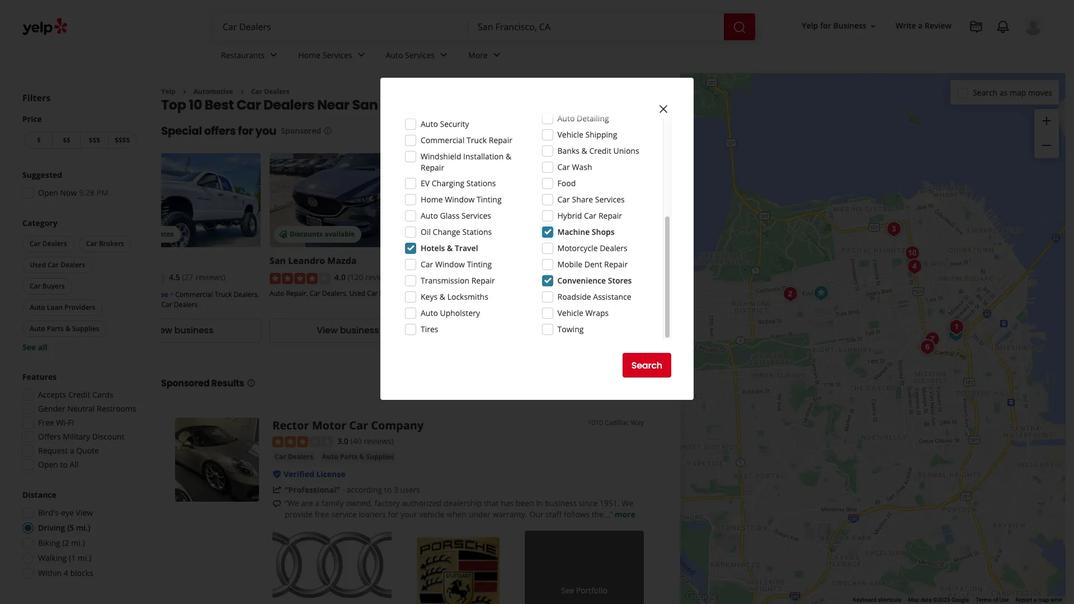 Task type: locate. For each thing, give the bounding box(es) containing it.
$$$ button
[[80, 132, 108, 149]]

1 horizontal spatial license
[[316, 469, 346, 480]]

1 vertical spatial mi.)
[[71, 538, 85, 548]]

auto parts & supplies button
[[22, 321, 107, 337], [320, 452, 397, 463]]

mi.) right (2
[[71, 538, 85, 548]]

group containing category
[[20, 218, 139, 353]]

0 horizontal spatial 24 chevron down v2 image
[[355, 48, 368, 62]]

0 horizontal spatial license
[[143, 290, 168, 299]]

2 4.5 star rating image from the left
[[601, 273, 661, 284]]

3 view business from the left
[[482, 324, 545, 337]]

detailing
[[577, 113, 609, 124]]

$$
[[63, 135, 70, 145]]

0 vertical spatial car dealers button
[[22, 236, 74, 252]]

free up travel
[[455, 230, 470, 239]]

sponsored
[[281, 126, 321, 136], [161, 377, 210, 390]]

repair, left smog
[[689, 290, 710, 299]]

yelp
[[802, 20, 819, 31], [161, 87, 176, 96]]

google image
[[683, 590, 720, 604]]

mazda san francisco image
[[916, 336, 939, 358]]

2 horizontal spatial free estimates link
[[601, 154, 757, 248]]

1 horizontal spatial free estimates link
[[435, 154, 592, 248]]

16 chevron right v2 image
[[180, 87, 189, 96], [238, 87, 247, 96]]

parts for the rightmost auto parts & supplies button
[[340, 452, 358, 462]]

car dealers
[[251, 87, 290, 96], [30, 239, 67, 248], [275, 452, 313, 462]]

2 view business from the left
[[317, 324, 379, 337]]

1 horizontal spatial parts
[[340, 452, 358, 462]]

16 chevron right v2 image right best
[[238, 87, 247, 96]]

towing
[[558, 324, 584, 335]]

notifications image
[[997, 20, 1010, 34]]

bmw of san francisco image
[[921, 328, 944, 351]]

0 horizontal spatial credit
[[68, 390, 90, 400]]

0 horizontal spatial verified license button
[[115, 289, 168, 299]]

car dealers inside group
[[30, 239, 67, 248]]

to left all
[[60, 459, 68, 470]]

window for car
[[435, 259, 465, 270]]

1 estimates from the left
[[141, 230, 174, 239]]

upholstery
[[440, 308, 480, 318]]

-
[[342, 485, 345, 495]]

used inside commercial truck dealers, used car dealers, car dealers
[[104, 300, 120, 309]]

motorcycle
[[558, 243, 598, 254]]

(1
[[69, 553, 76, 564]]

16 free estimates v2 image
[[444, 230, 453, 239], [610, 230, 619, 239]]

a inside write a review link
[[919, 20, 923, 31]]

3 estimates from the left
[[637, 230, 670, 239]]

2 horizontal spatial estimates
[[637, 230, 670, 239]]

search as map moves
[[973, 87, 1053, 98]]

1 vehicle from the top
[[558, 129, 584, 140]]

1 16 free estimates v2 image from the left
[[444, 230, 453, 239]]

view business down auto repair, smog check stations
[[648, 324, 710, 337]]

0 horizontal spatial verified
[[115, 290, 142, 299]]

auto parts & supplies button down "auto loan providers" button
[[22, 321, 107, 337]]

repair, inside auto repair, oil change stations, transmission repair
[[452, 289, 474, 298]]

10
[[189, 96, 202, 114]]

1 vertical spatial supplies
[[366, 452, 394, 462]]

0 vertical spatial 16 verified v2 image
[[601, 290, 610, 299]]

a for report
[[1034, 597, 1037, 603]]

used car dealers
[[30, 260, 85, 270]]

reviews) for 4.0 (120 reviews)
[[365, 272, 396, 283]]

car down category
[[30, 239, 41, 248]]

warranty.
[[493, 509, 528, 520]]

yelp for business button
[[798, 16, 883, 36]]

1 view business from the left
[[151, 324, 214, 337]]

2 horizontal spatial license
[[640, 290, 665, 299]]

None search field
[[214, 13, 758, 40]]

view business link down auto repair, car dealers, used car dealers
[[270, 318, 426, 343]]

verified for the left verified license "button"
[[115, 290, 142, 299]]

view down auto repair, oil change stations, transmission repair
[[482, 324, 503, 337]]

search image
[[733, 20, 747, 34]]

view business down auto repair, oil change stations, transmission repair
[[482, 324, 545, 337]]

0 vertical spatial home
[[298, 50, 321, 60]]

1 free estimates from the left
[[124, 230, 174, 239]]

home for home services
[[298, 50, 321, 60]]

auto
[[386, 50, 403, 60], [558, 113, 575, 124], [421, 119, 438, 129], [421, 210, 438, 221], [643, 255, 665, 267], [270, 289, 284, 298], [435, 289, 450, 298], [672, 290, 687, 299], [30, 303, 45, 312], [421, 308, 438, 318], [30, 324, 45, 334], [322, 452, 338, 462]]

0 horizontal spatial yelp
[[161, 87, 176, 96]]

2 estimates from the left
[[472, 230, 505, 239]]

search dialog
[[0, 0, 1075, 604]]

3 free estimates from the left
[[621, 230, 670, 239]]

sponsored right you
[[281, 126, 321, 136]]

are
[[301, 498, 313, 509]]

offers
[[204, 123, 236, 139]]

car dealers button down category
[[22, 236, 74, 252]]

license
[[143, 290, 168, 299], [640, 290, 665, 299], [316, 469, 346, 480]]

tinting up 3.1 star rating image
[[467, 259, 492, 270]]

16 verified v2 image up 16 trending v2 image
[[273, 470, 282, 479]]

commercial inside commercial truck dealers, used car dealers, car dealers
[[175, 290, 213, 299]]

commercial truck dealers, used car dealers, car dealers
[[104, 290, 259, 309]]

2 horizontal spatial 24 chevron down v2 image
[[490, 48, 504, 62]]

car down 4.0 (120 reviews)
[[367, 289, 378, 298]]

0 vertical spatial tinting
[[477, 194, 502, 205]]

see left all
[[22, 342, 36, 353]]

business up the staff
[[545, 498, 577, 509]]

view business link for san leandro mazda
[[270, 318, 426, 343]]

oil inside search dialog
[[421, 227, 431, 237]]

1 horizontal spatial repair,
[[452, 289, 474, 298]]

report
[[1016, 597, 1033, 603]]

view business link down commercial truck dealers, used car dealers, car dealers
[[104, 318, 261, 343]]

license for the middle verified license "button"
[[316, 469, 346, 480]]

stations inside auto repair, smog check stations
[[601, 300, 626, 309]]

glass
[[440, 210, 460, 221]]

home inside search dialog
[[421, 194, 443, 205]]

0 horizontal spatial supplies
[[72, 324, 99, 334]]

truck
[[467, 135, 487, 146], [215, 290, 232, 299]]

1 horizontal spatial truck
[[467, 135, 487, 146]]

1 vertical spatial truck
[[215, 290, 232, 299]]

group
[[1035, 109, 1059, 158], [19, 170, 139, 202], [20, 218, 139, 353], [19, 372, 139, 474]]

3 free estimates link from the left
[[601, 154, 757, 248]]

0 horizontal spatial free estimates link
[[104, 154, 261, 248]]

within
[[38, 568, 62, 579]]

machine
[[558, 227, 590, 237]]

0 vertical spatial open
[[38, 187, 58, 198]]

open for open to all
[[38, 459, 58, 470]]

free right shops
[[621, 230, 636, 239]]

transmission inside search dialog
[[421, 275, 470, 286]]

open down request
[[38, 459, 58, 470]]

cadillac
[[605, 418, 629, 427]]

1 vertical spatial parts
[[340, 452, 358, 462]]

0 horizontal spatial for
[[238, 123, 253, 139]]

0 horizontal spatial 16 chevron right v2 image
[[180, 87, 189, 96]]

car right providers
[[122, 300, 133, 309]]

auto detailing
[[558, 113, 609, 124]]

16 trending v2 image
[[273, 486, 282, 495]]

search inside "button"
[[632, 359, 663, 372]]

0 horizontal spatial truck
[[215, 290, 232, 299]]

supplies
[[72, 324, 99, 334], [366, 452, 394, 462]]

parts inside group
[[47, 324, 64, 334]]

hybrid car repair
[[558, 210, 622, 221]]

motorcycle dealers
[[558, 243, 628, 254]]

estimates up clean air auto repair link
[[637, 230, 670, 239]]

0 horizontal spatial commercial
[[175, 290, 213, 299]]

0 horizontal spatial home
[[298, 50, 321, 60]]

1 horizontal spatial 16 chevron right v2 image
[[238, 87, 247, 96]]

window for home
[[445, 194, 475, 205]]

16 info v2 image right results
[[247, 379, 255, 388]]

3
[[394, 485, 398, 495]]

2 24 chevron down v2 image from the left
[[437, 48, 451, 62]]

0 vertical spatial supplies
[[72, 324, 99, 334]]

2 vertical spatial for
[[388, 509, 399, 520]]

san right near
[[352, 96, 378, 114]]

business for san leandro mazda
[[340, 324, 379, 337]]

1 vertical spatial transmission
[[540, 289, 582, 298]]

0 horizontal spatial 4.5 star rating image
[[104, 273, 165, 284]]

16 verified v2 image
[[601, 290, 610, 299], [273, 470, 282, 479]]

map left error
[[1039, 597, 1050, 603]]

map for moves
[[1010, 87, 1027, 98]]

3 24 chevron down v2 image from the left
[[490, 48, 504, 62]]

ev charging stations
[[421, 178, 496, 189]]

1 horizontal spatial home
[[421, 194, 443, 205]]

services inside "link"
[[323, 50, 352, 60]]

1 vertical spatial san francisco toyota image
[[779, 283, 802, 305]]

auto down 'keys'
[[421, 308, 438, 318]]

auto inside button
[[30, 303, 45, 312]]

category
[[22, 218, 57, 228]]

see for see all
[[22, 342, 36, 353]]

verified for the middle verified license "button"
[[284, 469, 314, 480]]

0 vertical spatial window
[[445, 194, 475, 205]]

yelp for yelp for business
[[802, 20, 819, 31]]

ion cars image
[[883, 218, 905, 240], [883, 218, 905, 240]]

24 chevron down v2 image right home services at the left top of the page
[[355, 48, 368, 62]]

price
[[22, 114, 42, 124]]

terms of use
[[976, 597, 1009, 603]]

loaners
[[359, 509, 386, 520]]

for left business on the right
[[821, 20, 832, 31]]

accepts
[[38, 390, 66, 400]]

1 vertical spatial search
[[632, 359, 663, 372]]

0 vertical spatial stations
[[467, 178, 496, 189]]

gender neutral restrooms
[[38, 404, 136, 414]]

rector
[[273, 418, 309, 433]]

1 horizontal spatial see
[[561, 585, 574, 596]]

more link
[[460, 40, 512, 73]]

mi.)
[[76, 523, 90, 533], [71, 538, 85, 548], [78, 553, 91, 564]]

vehicle up towing at bottom
[[558, 308, 584, 318]]

brokers
[[99, 239, 124, 248]]

4.0
[[335, 272, 346, 283]]

2 view business link from the left
[[270, 318, 426, 343]]

4.5 star rating image
[[104, 273, 165, 284], [601, 273, 661, 284]]

1 vertical spatial tinting
[[467, 259, 492, 270]]

mobile dent repair
[[558, 259, 628, 270]]

1 horizontal spatial yelp
[[802, 20, 819, 31]]

1 vertical spatial 16 info v2 image
[[247, 379, 255, 388]]

0 vertical spatial oil
[[421, 227, 431, 237]]

0 vertical spatial for
[[821, 20, 832, 31]]

view business link for aamco transmissions & total car care
[[435, 318, 592, 343]]

san leandro mazda link
[[270, 255, 357, 267]]

1 4.5 star rating image from the left
[[104, 273, 165, 284]]

commercial down 4.5 (27 reviews)
[[175, 290, 213, 299]]

dealers up clean
[[600, 243, 628, 254]]

your
[[401, 509, 417, 520]]

auto up see all button
[[30, 324, 45, 334]]

24 chevron down v2 image right more
[[490, 48, 504, 62]]

1 horizontal spatial auto parts & supplies button
[[320, 452, 397, 463]]

repair, for transmissions
[[452, 289, 474, 298]]

truck inside search dialog
[[467, 135, 487, 146]]

1 horizontal spatial 16 verified v2 image
[[601, 290, 610, 299]]

2 free estimates from the left
[[455, 230, 505, 239]]

verified down stores
[[612, 290, 638, 299]]

4
[[64, 568, 68, 579]]

vehicle for vehicle shipping
[[558, 129, 584, 140]]

commercial inside search dialog
[[421, 135, 465, 146]]

special
[[161, 123, 202, 139]]

business
[[174, 324, 214, 337], [340, 324, 379, 337], [506, 324, 545, 337], [671, 324, 710, 337], [545, 498, 577, 509]]

truck down 4.5 (27 reviews)
[[215, 290, 232, 299]]

credit down shipping
[[590, 146, 612, 156]]

1 open from the top
[[38, 187, 58, 198]]

1010 cadillac way
[[588, 418, 644, 427]]

car dealers down 3 star rating image on the left bottom of the page
[[275, 452, 313, 462]]

services up top 10 best car dealers near san francisco, california
[[323, 50, 352, 60]]

suggested
[[22, 170, 62, 180]]

truck for dealers,
[[215, 290, 232, 299]]

change left "stations,"
[[486, 289, 509, 298]]

royal auto group of san francisco image
[[916, 336, 939, 358]]

16 speech v2 image
[[273, 500, 282, 509]]

truck inside commercial truck dealers, used car dealers, car dealers
[[215, 290, 232, 299]]

transmission repair
[[421, 275, 495, 286]]

stations down stores
[[601, 300, 626, 309]]

projects image
[[970, 20, 983, 34]]

group containing features
[[19, 372, 139, 474]]

2 16 free estimates v2 image from the left
[[610, 230, 619, 239]]

1 vertical spatial vehicle
[[558, 308, 584, 318]]

repair inside windshield installation & repair
[[421, 162, 444, 173]]

0 vertical spatial change
[[433, 227, 461, 237]]

sponsored for sponsored
[[281, 126, 321, 136]]

keys
[[421, 292, 438, 302]]

commercial for dealers,
[[175, 290, 213, 299]]

1 16 chevron right v2 image from the left
[[180, 87, 189, 96]]

1 vertical spatial see
[[561, 585, 574, 596]]

4 view business from the left
[[648, 324, 710, 337]]

home inside "link"
[[298, 50, 321, 60]]

0 vertical spatial vehicle
[[558, 129, 584, 140]]

auto down francisco,
[[421, 119, 438, 129]]

reviews) right (27
[[195, 272, 226, 283]]

16 free estimates v2 image for aamco
[[444, 230, 453, 239]]

owned,
[[346, 498, 373, 509]]

car down "4.5" at the left top
[[161, 300, 172, 309]]

vehicle
[[419, 509, 445, 520]]

vehicle for vehicle wraps
[[558, 308, 584, 318]]

16 chevron right v2 image right 'yelp' link
[[180, 87, 189, 96]]

1 vertical spatial stations
[[463, 227, 492, 237]]

1 horizontal spatial verified license button
[[284, 469, 346, 480]]

for down factory at the left bottom
[[388, 509, 399, 520]]

0 horizontal spatial oil
[[421, 227, 431, 237]]

services down "home window tinting"
[[462, 210, 491, 221]]

transmission up keys & locksmiths at the left of page
[[421, 275, 470, 286]]

view business for aamco transmissions & total car care
[[482, 324, 545, 337]]

car dealers down category
[[30, 239, 67, 248]]

16 info v2 image
[[324, 127, 333, 136], [247, 379, 255, 388]]

biking (2 mi.)
[[38, 538, 85, 548]]

2 horizontal spatial for
[[821, 20, 832, 31]]

1 vertical spatial map
[[1039, 597, 1050, 603]]

dealers inside commercial truck dealers, used car dealers, car dealers
[[174, 300, 198, 309]]

business down auto repair, car dealers, used car dealers
[[340, 324, 379, 337]]

truck up installation
[[467, 135, 487, 146]]

1 vertical spatial to
[[384, 485, 392, 495]]

2 open from the top
[[38, 459, 58, 470]]

& right 'keys'
[[440, 292, 446, 302]]

supplies down 3.0 (40 reviews)
[[366, 452, 394, 462]]

1 horizontal spatial verified
[[284, 469, 314, 480]]

4 view business link from the left
[[601, 318, 757, 343]]

change inside search dialog
[[433, 227, 461, 237]]

car left brokers
[[86, 239, 97, 248]]

mi.) right (1
[[78, 553, 91, 564]]

used up car buyers in the top of the page
[[30, 260, 46, 270]]

reviews) right (40
[[364, 436, 394, 447]]

0 horizontal spatial search
[[632, 359, 663, 372]]

3 view business link from the left
[[435, 318, 592, 343]]

1 horizontal spatial supplies
[[366, 452, 394, 462]]

2 horizontal spatial free estimates
[[621, 230, 670, 239]]

1 horizontal spatial to
[[384, 485, 392, 495]]

verified down brokers
[[115, 290, 142, 299]]

1 horizontal spatial 16 free estimates v2 image
[[610, 230, 619, 239]]

car brokers button
[[79, 236, 131, 252]]

auto up francisco,
[[386, 50, 403, 60]]

1 vertical spatial oil
[[475, 289, 484, 298]]

1 vertical spatial car dealers
[[30, 239, 67, 248]]

offers military discount
[[38, 431, 124, 442]]

for inside ""we are a family owned, factory authorized dealership that has been in business since 1951. we provide free service loaners for your vehicle when under warranty. our staff follows the…""
[[388, 509, 399, 520]]

verified license for the left verified license "button"
[[115, 290, 168, 299]]

car dealers for leftmost car dealers button
[[30, 239, 67, 248]]

16 info v2 image down near
[[324, 127, 333, 136]]

price group
[[22, 114, 139, 151]]

dealership
[[444, 498, 482, 509]]

see inside group
[[22, 342, 36, 353]]

2 vehicle from the top
[[558, 308, 584, 318]]

auto left glass
[[421, 210, 438, 221]]

0 vertical spatial credit
[[590, 146, 612, 156]]

zoom out image
[[1040, 139, 1054, 152]]

16 chevron down v2 image
[[869, 22, 878, 31]]

commercial up windshield
[[421, 135, 465, 146]]

auto services
[[386, 50, 435, 60]]

0 vertical spatial truck
[[467, 135, 487, 146]]

estimates up "4.5" at the left top
[[141, 230, 174, 239]]

car
[[251, 87, 262, 96], [237, 96, 261, 114], [558, 162, 570, 172], [558, 194, 570, 205], [584, 210, 597, 221], [30, 239, 41, 248], [86, 239, 97, 248], [572, 255, 587, 267], [421, 259, 433, 270], [48, 260, 59, 270], [30, 282, 41, 291], [310, 289, 321, 298], [367, 289, 378, 298], [122, 300, 133, 309], [161, 300, 172, 309], [349, 418, 368, 433], [275, 452, 286, 462]]

auto parts & supplies down (40
[[322, 452, 394, 462]]

view business down auto repair, car dealers, used car dealers
[[317, 324, 379, 337]]

repair, inside auto repair, smog check stations
[[689, 290, 710, 299]]

auto left 'loan'
[[30, 303, 45, 312]]

1 horizontal spatial 16 info v2 image
[[324, 127, 333, 136]]

auto inside auto repair, smog check stations
[[672, 290, 687, 299]]

san francisco toyota image
[[901, 242, 924, 264], [779, 283, 802, 305]]

2 horizontal spatial verified
[[612, 290, 638, 299]]

vehicle
[[558, 129, 584, 140], [558, 308, 584, 318]]

verified license for the middle verified license "button"
[[284, 469, 346, 480]]

0 horizontal spatial see
[[22, 342, 36, 353]]

auto parts & supplies link
[[320, 452, 397, 463]]

5:28
[[79, 187, 95, 198]]

more link
[[615, 509, 636, 520]]

2 free estimates link from the left
[[435, 154, 592, 248]]

24 chevron down v2 image inside more link
[[490, 48, 504, 62]]

view
[[151, 324, 172, 337], [317, 324, 338, 337], [482, 324, 503, 337], [648, 324, 669, 337], [76, 508, 93, 518]]

0 vertical spatial sponsored
[[281, 126, 321, 136]]

a up all
[[70, 445, 74, 456]]

vehicle shipping
[[558, 129, 617, 140]]

0 vertical spatial san francisco toyota image
[[901, 242, 924, 264]]

16 verified v2 image for the middle verified license "button"
[[273, 470, 282, 479]]

24 chevron down v2 image
[[355, 48, 368, 62], [437, 48, 451, 62], [490, 48, 504, 62]]

0 horizontal spatial used
[[30, 260, 46, 270]]

24 chevron down v2 image inside home services "link"
[[355, 48, 368, 62]]

option group
[[19, 490, 139, 583]]

24 chevron down v2 image inside auto services link
[[437, 48, 451, 62]]

dealers inside search dialog
[[600, 243, 628, 254]]

0 vertical spatial see
[[22, 342, 36, 353]]

share
[[572, 194, 593, 205]]

2 16 chevron right v2 image from the left
[[238, 87, 247, 96]]

transmission inside auto repair, oil change stations, transmission repair
[[540, 289, 582, 298]]

auto parts & supplies down "auto loan providers" button
[[30, 324, 99, 334]]

0 horizontal spatial parts
[[47, 324, 64, 334]]

the…"
[[592, 509, 613, 520]]

view business for san leandro mazda
[[317, 324, 379, 337]]

1 horizontal spatial credit
[[590, 146, 612, 156]]

car down 'hotels'
[[421, 259, 433, 270]]

0 horizontal spatial change
[[433, 227, 461, 237]]

offers
[[38, 431, 61, 442]]

repair
[[489, 135, 513, 146], [421, 162, 444, 173], [599, 210, 622, 221], [667, 255, 696, 267], [604, 259, 628, 270], [472, 275, 495, 286], [435, 298, 455, 308]]

convenience stores
[[558, 275, 632, 286]]

banks & credit unions
[[558, 146, 639, 156]]

0 horizontal spatial 16 verified v2 image
[[273, 470, 282, 479]]

stations up "home window tinting"
[[467, 178, 496, 189]]

all
[[38, 342, 48, 353]]

car dealers button
[[22, 236, 74, 252], [273, 452, 316, 463]]

shipping
[[586, 129, 617, 140]]

4.5 star rating image down air
[[601, 273, 661, 284]]

battery roadie image
[[944, 320, 966, 342]]

repair, for leandro
[[286, 289, 308, 298]]

dealers up buyers
[[61, 260, 85, 270]]

0 vertical spatial yelp
[[802, 20, 819, 31]]

16 free estimates v2 image up motorcycle dealers
[[610, 230, 619, 239]]

mazda
[[327, 255, 357, 267]]

0 horizontal spatial auto parts & supplies
[[30, 324, 99, 334]]

see
[[22, 342, 36, 353], [561, 585, 574, 596]]

yelp left business on the right
[[802, 20, 819, 31]]

auto parts & supplies button down (40
[[320, 452, 397, 463]]

"professional" - according to 3 users
[[285, 485, 420, 495]]

auto left smog
[[672, 290, 687, 299]]

sponsored for sponsored results
[[161, 377, 210, 390]]

repair up auto upholstery
[[435, 298, 455, 308]]

a inside ""we are a family owned, factory authorized dealership that has been in business since 1951. we provide free service loaners for your vehicle when under warranty. our staff follows the…""
[[315, 498, 320, 509]]

car window tinting
[[421, 259, 492, 270]]

car down 4 star rating image
[[310, 289, 321, 298]]

parts for left auto parts & supplies button
[[47, 324, 64, 334]]

0 horizontal spatial dealers,
[[134, 300, 160, 309]]

a right the are
[[315, 498, 320, 509]]

1 horizontal spatial oil
[[475, 289, 484, 298]]

estimates up travel
[[472, 230, 505, 239]]

1 vertical spatial car dealers button
[[273, 452, 316, 463]]

open down suggested
[[38, 187, 58, 198]]

1 vertical spatial yelp
[[161, 87, 176, 96]]

supplies down providers
[[72, 324, 99, 334]]

0 vertical spatial parts
[[47, 324, 64, 334]]

car dealers link down 3 star rating image on the left bottom of the page
[[273, 452, 316, 463]]

1 horizontal spatial map
[[1039, 597, 1050, 603]]

auto up vehicle shipping
[[558, 113, 575, 124]]

auto services link
[[377, 40, 460, 73]]

parts down 'loan'
[[47, 324, 64, 334]]

&
[[582, 146, 588, 156], [506, 151, 512, 162], [447, 243, 453, 254], [538, 255, 544, 267], [440, 292, 446, 302], [65, 324, 70, 334], [359, 452, 365, 462]]

verified up "professional"
[[284, 469, 314, 480]]

car wash
[[558, 162, 592, 172]]

credit up neutral on the bottom of the page
[[68, 390, 90, 400]]

2 horizontal spatial verified license button
[[612, 289, 665, 299]]

dealers up you
[[264, 96, 315, 114]]

used car dealers button
[[22, 257, 92, 274]]

auto loan providers
[[30, 303, 95, 312]]

mi.) right (5
[[76, 523, 90, 533]]

view down auto repair, car dealers, used car dealers
[[317, 324, 338, 337]]

0 horizontal spatial transmission
[[421, 275, 470, 286]]

automotive link
[[194, 87, 233, 96]]

transmission down 'convenience'
[[540, 289, 582, 298]]

yelp inside 'button'
[[802, 20, 819, 31]]

1 24 chevron down v2 image from the left
[[355, 48, 368, 62]]

credit inside search dialog
[[590, 146, 612, 156]]



Task type: describe. For each thing, give the bounding box(es) containing it.
mi.) for driving (5 mi.)
[[76, 523, 90, 533]]

3.0
[[337, 436, 349, 447]]

license for the left verified license "button"
[[143, 290, 168, 299]]

auto down 4 star rating image
[[270, 289, 284, 298]]

authorized
[[402, 498, 442, 509]]

& inside group
[[65, 324, 70, 334]]

write a review
[[896, 20, 952, 31]]

dealers down 3 star rating image on the left bottom of the page
[[288, 452, 313, 462]]

walking
[[38, 553, 67, 564]]

view business for clean air auto repair
[[648, 324, 710, 337]]

wash
[[572, 162, 592, 172]]

mi.) for biking (2 mi.)
[[71, 538, 85, 548]]

16 discount available v2 image
[[279, 230, 288, 239]]

car right best
[[237, 96, 261, 114]]

zoom in image
[[1040, 114, 1054, 127]]

map for error
[[1039, 597, 1050, 603]]

0 horizontal spatial car dealers button
[[22, 236, 74, 252]]

used inside button
[[30, 260, 46, 270]]

more
[[468, 50, 488, 60]]

services up francisco,
[[405, 50, 435, 60]]

user actions element
[[793, 14, 1059, 83]]

$$ button
[[52, 132, 80, 149]]

buyside auto image
[[946, 316, 968, 338]]

business
[[834, 20, 867, 31]]

a for write
[[919, 20, 923, 31]]

1 vertical spatial car dealers link
[[273, 452, 316, 463]]

business inside ""we are a family owned, factory authorized dealership that has been in business since 1951. we provide free service loaners for your vehicle when under warranty. our staff follows the…""
[[545, 498, 577, 509]]

stress-free auto care / emerald auto image
[[810, 282, 832, 304]]

1 horizontal spatial car dealers button
[[273, 452, 316, 463]]

services up hybrid car repair
[[595, 194, 625, 205]]

google
[[952, 597, 970, 603]]

stations for ev charging stations
[[467, 178, 496, 189]]

1 free estimates link from the left
[[104, 154, 261, 248]]

group containing suggested
[[19, 170, 139, 202]]

dealers down 24 chevron down v2 image
[[264, 87, 290, 96]]

car up buyers
[[48, 260, 59, 270]]

biking
[[38, 538, 60, 548]]

blocks
[[70, 568, 93, 579]]

report a map error link
[[1016, 597, 1063, 603]]

free inside group
[[38, 418, 54, 428]]

that
[[484, 498, 499, 509]]

clean air auto repair
[[601, 255, 696, 267]]

free estimates link for aamco
[[435, 154, 592, 248]]

hotels
[[421, 243, 445, 254]]

discounts
[[290, 230, 323, 239]]

verified for verified license "button" to the right
[[612, 290, 638, 299]]

24 chevron down v2 image for auto services
[[437, 48, 451, 62]]

mobile
[[558, 259, 583, 270]]

auto repair, car dealers, used car dealers
[[270, 289, 403, 298]]

change inside auto repair, oil change stations, transmission repair
[[486, 289, 509, 298]]

search for search
[[632, 359, 663, 372]]

write
[[896, 20, 917, 31]]

estimates for clean
[[637, 230, 670, 239]]

dealers inside button
[[61, 260, 85, 270]]

$ button
[[25, 132, 52, 149]]

1 horizontal spatial dealers,
[[234, 290, 259, 299]]

windshield installation & repair
[[421, 151, 512, 173]]

stations for oil change stations
[[463, 227, 492, 237]]

our
[[530, 509, 544, 520]]

staff
[[546, 509, 562, 520]]

map region
[[597, 0, 1075, 604]]

auto inside auto repair, oil change stations, transmission repair
[[435, 289, 450, 298]]

0 horizontal spatial san francisco toyota image
[[779, 283, 802, 305]]

dealers up used car dealers
[[42, 239, 67, 248]]

write a review link
[[891, 16, 956, 36]]

car buyers
[[30, 282, 65, 291]]

16 chevron right v2 image for car dealers
[[238, 87, 247, 96]]

home for home window tinting
[[421, 194, 443, 205]]

open now 5:28 pm
[[38, 187, 108, 198]]

repair up installation
[[489, 135, 513, 146]]

$$$$
[[115, 135, 130, 145]]

motor
[[312, 418, 346, 433]]

air
[[628, 255, 641, 267]]

oil inside auto repair, oil change stations, transmission repair
[[475, 289, 484, 298]]

machine shops
[[558, 227, 615, 237]]

& left total
[[538, 255, 544, 267]]

free
[[315, 509, 329, 520]]

1 vertical spatial credit
[[68, 390, 90, 400]]

car dealers for the rightmost car dealers button
[[275, 452, 313, 462]]

0 vertical spatial car dealers link
[[251, 87, 290, 96]]

repair up stores
[[604, 259, 628, 270]]

car left buyers
[[30, 282, 41, 291]]

estimates for aamco
[[472, 230, 505, 239]]

3.1 star rating image
[[435, 273, 496, 284]]

view for aamco transmissions & total car care
[[482, 324, 503, 337]]

auto down 3.0
[[322, 452, 338, 462]]

car down motorcycle
[[572, 255, 587, 267]]

business categories element
[[212, 40, 1044, 73]]

24 chevron down v2 image for more
[[490, 48, 504, 62]]

business for aamco transmissions & total car care
[[506, 324, 545, 337]]

2 horizontal spatial used
[[349, 289, 365, 298]]

shortcuts
[[878, 597, 902, 603]]

review
[[925, 20, 952, 31]]

(120
[[348, 272, 363, 283]]

repair up the locksmiths
[[472, 275, 495, 286]]

repair up auto repair, smog check stations
[[667, 255, 696, 267]]

special offers for you
[[161, 123, 277, 139]]

24 chevron down v2 image for home services
[[355, 48, 368, 62]]

view down commercial truck dealers, used car dealers, car dealers
[[151, 324, 172, 337]]

factory
[[375, 498, 400, 509]]

3 star rating image
[[273, 437, 333, 448]]

gender
[[38, 404, 65, 414]]

business down commercial truck dealers, used car dealers, car dealers
[[174, 324, 214, 337]]

rector motor car company link
[[273, 418, 424, 433]]

best
[[205, 96, 234, 114]]

locksmiths
[[448, 292, 489, 302]]

& up aamco
[[447, 243, 453, 254]]

rector motor car company image
[[175, 418, 259, 502]]

car down 3 star rating image on the left bottom of the page
[[275, 452, 286, 462]]

neutral
[[67, 404, 95, 414]]

3.0 (40 reviews)
[[337, 436, 394, 447]]

view for clean air auto repair
[[648, 324, 669, 337]]

roadside
[[558, 292, 591, 302]]

aamco transmissions & total car care link
[[435, 255, 610, 267]]

1 horizontal spatial san francisco toyota image
[[901, 242, 924, 264]]

1951.
[[600, 498, 620, 509]]

buyside auto image
[[946, 316, 968, 338]]

car up food
[[558, 162, 570, 172]]

supplies inside auto parts & supplies link
[[366, 452, 394, 462]]

reviews) for 4.5 (27 reviews)
[[195, 272, 226, 283]]

car down food
[[558, 194, 570, 205]]

car down restaurants link
[[251, 87, 262, 96]]

24 chevron down v2 image
[[267, 48, 281, 62]]

(40
[[351, 436, 362, 447]]

$$$
[[89, 135, 100, 145]]

4 star rating image
[[270, 273, 330, 284]]

1 view business link from the left
[[104, 318, 261, 343]]

a for request
[[70, 445, 74, 456]]

1 horizontal spatial auto parts & supplies
[[322, 452, 394, 462]]

car up (40
[[349, 418, 368, 433]]

auto inside 'business categories' element
[[386, 50, 403, 60]]

smog
[[712, 290, 730, 299]]

car brokers
[[86, 239, 124, 248]]

16 info v2 image
[[649, 103, 658, 111]]

yelp for 'yelp' link
[[161, 87, 176, 96]]

discounts available link
[[270, 154, 426, 248]]

free estimates for aamco
[[455, 230, 505, 239]]

eye
[[61, 508, 74, 518]]

license for verified license "button" to the right
[[640, 290, 665, 299]]

0 vertical spatial 16 info v2 image
[[324, 127, 333, 136]]

tires
[[421, 324, 439, 335]]

4.5
[[169, 272, 180, 283]]

as
[[1000, 87, 1008, 98]]

free wi-fi
[[38, 418, 74, 428]]

repair up shops
[[599, 210, 622, 221]]

0 horizontal spatial san
[[270, 255, 286, 267]]

commercial for repair
[[421, 135, 465, 146]]

open for open now 5:28 pm
[[38, 187, 58, 198]]

to inside group
[[60, 459, 68, 470]]

business for clean air auto repair
[[671, 324, 710, 337]]

free estimates link for clean
[[601, 154, 757, 248]]

see for see portfolio
[[561, 585, 574, 596]]

all
[[70, 459, 79, 470]]

data
[[921, 597, 932, 603]]

reviews) for 3.0 (40 reviews)
[[364, 436, 394, 447]]

dent
[[585, 259, 602, 270]]

4.5 (27 reviews)
[[169, 272, 226, 283]]

top
[[161, 96, 186, 114]]

0 vertical spatial car dealers
[[251, 87, 290, 96]]

driving
[[38, 523, 65, 533]]

view business link for clean air auto repair
[[601, 318, 757, 343]]

aamco
[[435, 255, 469, 267]]

0 vertical spatial san
[[352, 96, 378, 114]]

pm
[[97, 187, 108, 198]]

free estimates for clean
[[621, 230, 670, 239]]

reviews) right (60
[[527, 272, 557, 283]]

see portfolio link
[[525, 531, 644, 604]]

& right 'banks'
[[582, 146, 588, 156]]

verified license for verified license "button" to the right
[[612, 290, 665, 299]]

car inside button
[[86, 239, 97, 248]]

available
[[325, 230, 355, 239]]

international sport motors image
[[945, 323, 967, 345]]

for inside 'button'
[[821, 20, 832, 31]]

home window tinting
[[421, 194, 502, 205]]

cards
[[92, 390, 113, 400]]

16 chevron right v2 image for automotive
[[180, 87, 189, 96]]

close image
[[657, 102, 670, 116]]

view for san leandro mazda
[[317, 324, 338, 337]]

& down 3.0 (40 reviews)
[[359, 452, 365, 462]]

auto right air
[[643, 255, 665, 267]]

view inside option group
[[76, 508, 93, 518]]

providers
[[64, 303, 95, 312]]

automotive
[[194, 87, 233, 96]]

san francisco honda image
[[904, 255, 926, 278]]

0 horizontal spatial auto parts & supplies button
[[22, 321, 107, 337]]

truck for repair
[[467, 135, 487, 146]]

mi.) for walking (1 mi.)
[[78, 553, 91, 564]]

& inside windshield installation & repair
[[506, 151, 512, 162]]

option group containing distance
[[19, 490, 139, 583]]

0 horizontal spatial 16 info v2 image
[[247, 379, 255, 388]]

tinting for home window tinting
[[477, 194, 502, 205]]

sponsored results
[[161, 377, 244, 390]]

0 vertical spatial auto parts & supplies
[[30, 324, 99, 334]]

search for search as map moves
[[973, 87, 998, 98]]

car down car share services
[[584, 210, 597, 221]]

1 vertical spatial for
[[238, 123, 253, 139]]

charging
[[432, 178, 465, 189]]

dealers down 4.0 (120 reviews)
[[380, 289, 403, 298]]

16 free estimates v2 image for clean
[[610, 230, 619, 239]]

convenience
[[558, 275, 606, 286]]

auto glass services
[[421, 210, 491, 221]]

16 verified v2 image for verified license "button" to the right
[[601, 290, 610, 299]]

tinting for car window tinting
[[467, 259, 492, 270]]

military
[[63, 431, 90, 442]]

assistance
[[593, 292, 632, 302]]

free right brokers
[[124, 230, 139, 239]]

2 horizontal spatial dealers,
[[322, 289, 348, 298]]

previous image
[[617, 124, 631, 138]]

terms of use link
[[976, 597, 1009, 603]]

follows
[[564, 509, 590, 520]]

$$$$ button
[[108, 132, 137, 149]]

repair inside auto repair, oil change stations, transmission repair
[[435, 298, 455, 308]]

car buyers button
[[22, 278, 72, 295]]



Task type: vqa. For each thing, say whether or not it's contained in the screenshot.
Home Window Tinting's 'HOME'
yes



